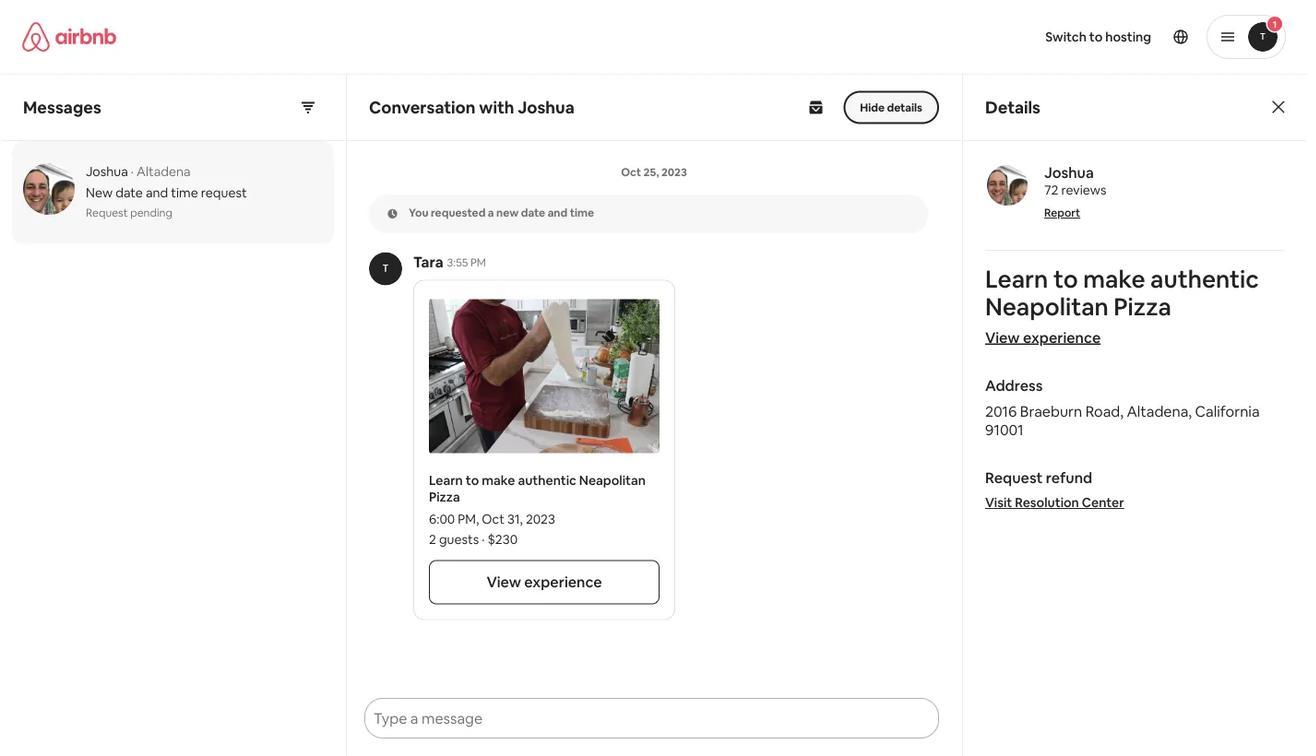 Task type: locate. For each thing, give the bounding box(es) containing it.
0 horizontal spatial neapolitan
[[580, 472, 646, 489]]

date
[[116, 185, 143, 201], [521, 206, 546, 220]]

time right new
[[570, 206, 594, 220]]

profile element
[[677, 0, 1287, 74]]

learn up view experience 'link'
[[986, 264, 1049, 295]]

Type a message text field
[[366, 701, 905, 737]]

conversation
[[369, 96, 476, 118]]

details
[[887, 100, 923, 114]]

joshua up new
[[86, 163, 128, 180]]

pizza inside learn to make authentic neapolitan pizza 6:00 pm, oct 31, 2023 2 guests · $230
[[429, 489, 460, 505]]

1 horizontal spatial make
[[1084, 264, 1146, 295]]

to inside profile element
[[1090, 29, 1103, 45]]

experience up address
[[1024, 328, 1101, 347]]

resolution
[[1015, 495, 1080, 511]]

tara button
[[414, 252, 444, 273]]

oct left 25,
[[621, 165, 642, 180]]

request down new
[[86, 206, 128, 220]]

neapolitan for learn to make authentic neapolitan pizza 6:00 pm, oct 31, 2023 2 guests · $230
[[580, 472, 646, 489]]

date up pending
[[116, 185, 143, 201]]

end of inbox data group
[[1, 244, 345, 247]]

1 horizontal spatial experience
[[1024, 328, 1101, 347]]

2023 right 25,
[[662, 165, 687, 180]]

authentic
[[1151, 264, 1260, 295], [518, 472, 577, 489]]

1 vertical spatial ·
[[482, 531, 485, 548]]

pizza inside learn to make authentic neapolitan pizza view experience
[[1114, 292, 1172, 323]]

to
[[1090, 29, 1103, 45], [1054, 264, 1079, 295], [466, 472, 479, 489]]

1 vertical spatial and
[[548, 206, 568, 220]]

messaging page main contents element
[[0, 74, 1309, 757]]

72
[[1045, 182, 1059, 198]]

1 vertical spatial 2023
[[526, 511, 556, 528]]

and for new
[[548, 206, 568, 220]]

0 vertical spatial date
[[116, 185, 143, 201]]

1 horizontal spatial authentic
[[1151, 264, 1260, 295]]

0 vertical spatial make
[[1084, 264, 1146, 295]]

to inside learn to make authentic neapolitan pizza 6:00 pm, oct 31, 2023 2 guests · $230
[[466, 472, 479, 489]]

you
[[409, 206, 429, 220]]

1 horizontal spatial ·
[[482, 531, 485, 548]]

1 vertical spatial make
[[482, 472, 515, 489]]

1 horizontal spatial view
[[986, 328, 1020, 347]]

0 vertical spatial experience
[[1024, 328, 1101, 347]]

2 vertical spatial to
[[466, 472, 479, 489]]

neapolitan inside learn to make authentic neapolitan pizza view experience
[[986, 292, 1109, 323]]

conversation with joshua
[[369, 96, 575, 118]]

view up address
[[986, 328, 1020, 347]]

learn
[[986, 264, 1049, 295], [429, 472, 463, 489]]

0 horizontal spatial learn
[[429, 472, 463, 489]]

1 horizontal spatial oct
[[621, 165, 642, 180]]

joshua inside joshua 72 reviews report
[[1045, 163, 1095, 182]]

0 horizontal spatial to
[[466, 472, 479, 489]]

time inside joshua · altadena new date and time request request pending
[[171, 185, 198, 201]]

1 horizontal spatial to
[[1054, 264, 1079, 295]]

and inside joshua · altadena new date and time request request pending
[[146, 185, 168, 201]]

0 horizontal spatial view
[[487, 573, 521, 592]]

and inside airbnb service says you requested a new date and time. sent oct 25, 2023, 3:55 pm group
[[548, 206, 568, 220]]

joshua
[[518, 96, 575, 118], [1045, 163, 1095, 182], [86, 163, 128, 180]]

and up pending
[[146, 185, 168, 201]]

0 vertical spatial authentic
[[1151, 264, 1260, 295]]

0 vertical spatial and
[[146, 185, 168, 201]]

pizza for learn to make authentic neapolitan pizza 6:00 pm, oct 31, 2023 2 guests · $230
[[429, 489, 460, 505]]

date inside group
[[521, 206, 546, 220]]

pizza
[[1114, 292, 1172, 323], [429, 489, 460, 505]]

1 button
[[1207, 15, 1287, 59]]

hide details
[[861, 100, 923, 114]]

0 vertical spatial pizza
[[1114, 292, 1172, 323]]

1 vertical spatial learn
[[429, 472, 463, 489]]

time down 'altadena'
[[171, 185, 198, 201]]

0 horizontal spatial joshua
[[86, 163, 128, 180]]

date right new
[[521, 206, 546, 220]]

neapolitan for learn to make authentic neapolitan pizza view experience
[[986, 292, 1109, 323]]

1 horizontal spatial neapolitan
[[986, 292, 1109, 323]]

0 horizontal spatial and
[[146, 185, 168, 201]]

pm,
[[458, 511, 479, 528]]

tara 3:55 pm
[[414, 253, 486, 272]]

to up pm,
[[466, 472, 479, 489]]

0 vertical spatial oct
[[621, 165, 642, 180]]

to right switch
[[1090, 29, 1103, 45]]

1 vertical spatial experience
[[525, 573, 602, 592]]

0 horizontal spatial authentic
[[518, 472, 577, 489]]

learn inside learn to make authentic neapolitan pizza 6:00 pm, oct 31, 2023 2 guests · $230
[[429, 472, 463, 489]]

0 vertical spatial to
[[1090, 29, 1103, 45]]

list of conversations group
[[1, 141, 345, 247]]

time inside group
[[570, 206, 594, 220]]

0 horizontal spatial date
[[116, 185, 143, 201]]

time
[[171, 185, 198, 201], [570, 206, 594, 220]]

pizza for learn to make authentic neapolitan pizza view experience
[[1114, 292, 1172, 323]]

0 vertical spatial ·
[[131, 163, 134, 180]]

1 horizontal spatial request
[[986, 468, 1043, 487]]

learn inside learn to make authentic neapolitan pizza view experience
[[986, 264, 1049, 295]]

1 horizontal spatial learn
[[986, 264, 1049, 295]]

1 horizontal spatial 2023
[[662, 165, 687, 180]]

oct 25, 2023
[[621, 165, 687, 180]]

0 horizontal spatial pizza
[[429, 489, 460, 505]]

refund
[[1046, 468, 1093, 487]]

oct inside learn to make authentic neapolitan pizza 6:00 pm, oct 31, 2023 2 guests · $230
[[482, 511, 505, 528]]

0 horizontal spatial ·
[[131, 163, 134, 180]]

make inside learn to make authentic neapolitan pizza view experience
[[1084, 264, 1146, 295]]

messages
[[23, 96, 101, 118]]

switch to hosting link
[[1035, 18, 1163, 56]]

0 vertical spatial 2023
[[662, 165, 687, 180]]

$230
[[488, 531, 518, 548]]

0 vertical spatial learn
[[986, 264, 1049, 295]]

· left $230
[[482, 531, 485, 548]]

view experience link
[[986, 328, 1101, 347]]

2023
[[662, 165, 687, 180], [526, 511, 556, 528]]

1 vertical spatial request
[[986, 468, 1043, 487]]

0 vertical spatial neapolitan
[[986, 292, 1109, 323]]

date inside joshua · altadena new date and time request request pending
[[116, 185, 143, 201]]

joshua · altadena new date and time request request pending
[[86, 163, 247, 220]]

1 vertical spatial neapolitan
[[580, 472, 646, 489]]

1 vertical spatial date
[[521, 206, 546, 220]]

and right new
[[548, 206, 568, 220]]

oct inside group
[[621, 165, 642, 180]]

0 vertical spatial request
[[86, 206, 128, 220]]

request inside request refund visit resolution center
[[986, 468, 1043, 487]]

experience
[[1024, 328, 1101, 347], [525, 573, 602, 592]]

make up 31,
[[482, 472, 515, 489]]

authentic inside learn to make authentic neapolitan pizza 6:00 pm, oct 31, 2023 2 guests · $230
[[518, 472, 577, 489]]

experience down learn to make authentic neapolitan pizza 6:00 pm, oct 31, 2023 2 guests · $230
[[525, 573, 602, 592]]

0 horizontal spatial experience
[[525, 573, 602, 592]]

filter conversations. current filter: all conversations image
[[301, 100, 316, 115]]

0 horizontal spatial 2023
[[526, 511, 556, 528]]

6:00
[[429, 511, 455, 528]]

1 horizontal spatial and
[[548, 206, 568, 220]]

2016
[[986, 402, 1017, 421]]

make
[[1084, 264, 1146, 295], [482, 472, 515, 489]]

1 vertical spatial pizza
[[429, 489, 460, 505]]

neapolitan inside learn to make authentic neapolitan pizza 6:00 pm, oct 31, 2023 2 guests · $230
[[580, 472, 646, 489]]

switch to hosting
[[1046, 29, 1152, 45]]

0 horizontal spatial request
[[86, 206, 128, 220]]

2 horizontal spatial joshua
[[1045, 163, 1095, 182]]

make up view experience 'link'
[[1084, 264, 1146, 295]]

0 horizontal spatial time
[[171, 185, 198, 201]]

1 horizontal spatial date
[[521, 206, 546, 220]]

authentic inside learn to make authentic neapolitan pizza view experience
[[1151, 264, 1260, 295]]

joshua right with at the top left of page
[[518, 96, 575, 118]]

view down $230
[[487, 573, 521, 592]]

2 horizontal spatial to
[[1090, 29, 1103, 45]]

joshua up report
[[1045, 163, 1095, 182]]

learn up 6:00
[[429, 472, 463, 489]]

1 vertical spatial time
[[570, 206, 594, 220]]

1 horizontal spatial time
[[570, 206, 594, 220]]

to inside learn to make authentic neapolitan pizza view experience
[[1054, 264, 1079, 295]]

joshua for messages
[[86, 163, 128, 180]]

request
[[86, 206, 128, 220], [986, 468, 1043, 487]]

and
[[146, 185, 168, 201], [548, 206, 568, 220]]

request inside joshua · altadena new date and time request request pending
[[86, 206, 128, 220]]

neapolitan
[[986, 292, 1109, 323], [580, 472, 646, 489]]

0 horizontal spatial oct
[[482, 511, 505, 528]]

address
[[986, 376, 1043, 395]]

1 vertical spatial to
[[1054, 264, 1079, 295]]

0 vertical spatial view
[[986, 328, 1020, 347]]

request up visit
[[986, 468, 1043, 487]]

· left 'altadena'
[[131, 163, 134, 180]]

visit
[[986, 495, 1013, 511]]

make inside learn to make authentic neapolitan pizza 6:00 pm, oct 31, 2023 2 guests · $230
[[482, 472, 515, 489]]

2023 right 31,
[[526, 511, 556, 528]]

1 horizontal spatial pizza
[[1114, 292, 1172, 323]]

1 vertical spatial oct
[[482, 511, 505, 528]]

1 vertical spatial view
[[487, 573, 521, 592]]

·
[[131, 163, 134, 180], [482, 531, 485, 548]]

date for new
[[116, 185, 143, 201]]

joshua inside joshua · altadena new date and time request request pending
[[86, 163, 128, 180]]

0 horizontal spatial make
[[482, 472, 515, 489]]

to up view experience 'link'
[[1054, 264, 1079, 295]]

experience inside button
[[525, 573, 602, 592]]

view
[[986, 328, 1020, 347], [487, 573, 521, 592]]

1 vertical spatial authentic
[[518, 472, 577, 489]]

oct
[[621, 165, 642, 180], [482, 511, 505, 528]]

with
[[479, 96, 515, 118]]

switch
[[1046, 29, 1087, 45]]

oct left 31,
[[482, 511, 505, 528]]

25,
[[644, 165, 659, 180]]

0 vertical spatial time
[[171, 185, 198, 201]]

󱠂
[[388, 205, 398, 221]]

report button
[[1045, 206, 1081, 221]]



Task type: vqa. For each thing, say whether or not it's contained in the screenshot.
dec inside the Mon, Dec 11 12:00 AM–1:00 AM (EST) Private groups only
no



Task type: describe. For each thing, give the bounding box(es) containing it.
guests
[[439, 531, 479, 548]]

airbnb service says you requested a new date and time. sent oct 25, 2023, 3:55 pm group
[[349, 143, 960, 234]]

2023 inside learn to make authentic neapolitan pizza 6:00 pm, oct 31, 2023 2 guests · $230
[[526, 511, 556, 528]]

select to open user profile for tara image
[[369, 252, 402, 286]]

to for switch to hosting
[[1090, 29, 1103, 45]]

make for learn to make authentic neapolitan pizza view experience
[[1084, 264, 1146, 295]]

details
[[986, 96, 1041, 118]]

new
[[497, 206, 519, 220]]

altadena,
[[1127, 402, 1193, 421]]

hide
[[861, 100, 885, 114]]

2023 inside group
[[662, 165, 687, 180]]

learn for learn to make authentic neapolitan pizza view experience
[[986, 264, 1049, 295]]

you requested a new date and time
[[409, 206, 594, 220]]

pm
[[471, 255, 486, 270]]

request
[[201, 185, 247, 201]]

california
[[1196, 402, 1260, 421]]

requested
[[431, 206, 486, 220]]

authentic for learn to make authentic neapolitan pizza 6:00 pm, oct 31, 2023 2 guests · $230
[[518, 472, 577, 489]]

report
[[1045, 206, 1081, 220]]

91001
[[986, 420, 1024, 439]]

learn to make authentic neapolitan pizza 6:00 pm, oct 31, 2023 2 guests · $230
[[429, 472, 646, 548]]

31,
[[508, 511, 523, 528]]

tara
[[414, 253, 444, 272]]

center
[[1083, 495, 1125, 511]]

request refund visit resolution center
[[986, 468, 1125, 511]]

3:55
[[447, 255, 468, 270]]

view experience button
[[429, 561, 660, 605]]

new
[[86, 185, 113, 201]]

braeburn
[[1021, 402, 1083, 421]]

authentic for learn to make authentic neapolitan pizza view experience
[[1151, 264, 1260, 295]]

· inside learn to make authentic neapolitan pizza 6:00 pm, oct 31, 2023 2 guests · $230
[[482, 531, 485, 548]]

1
[[1274, 18, 1278, 30]]

hide details button
[[844, 91, 940, 124]]

and for new
[[146, 185, 168, 201]]

view experience
[[487, 573, 602, 592]]

make for learn to make authentic neapolitan pizza 6:00 pm, oct 31, 2023 2 guests · $230
[[482, 472, 515, 489]]

date for new
[[521, 206, 546, 220]]

view inside learn to make authentic neapolitan pizza view experience
[[986, 328, 1020, 347]]

learn for learn to make authentic neapolitan pizza 6:00 pm, oct 31, 2023 2 guests · $230
[[429, 472, 463, 489]]

visit resolution center link
[[986, 495, 1125, 511]]

time for a
[[570, 206, 594, 220]]

reviews
[[1062, 182, 1107, 198]]

hosting
[[1106, 29, 1152, 45]]

select to open user profile for tara image
[[369, 252, 402, 286]]

time for altadena
[[171, 185, 198, 201]]

· inside joshua · altadena new date and time request request pending
[[131, 163, 134, 180]]

1 horizontal spatial joshua
[[518, 96, 575, 118]]

to for learn to make authentic neapolitan pizza 6:00 pm, oct 31, 2023 2 guests · $230
[[466, 472, 479, 489]]

road,
[[1086, 402, 1124, 421]]

joshua for details
[[1045, 163, 1095, 182]]

learn to make authentic neapolitan pizza view experience
[[986, 264, 1260, 347]]

joshua 72 reviews report
[[1045, 163, 1107, 220]]

a
[[488, 206, 494, 220]]

experience inside learn to make authentic neapolitan pizza view experience
[[1024, 328, 1101, 347]]

pending
[[130, 206, 172, 220]]

2
[[429, 531, 436, 548]]

to for learn to make authentic neapolitan pizza view experience
[[1054, 264, 1079, 295]]

address 2016 braeburn road, altadena, california 91001
[[986, 376, 1260, 439]]

view inside button
[[487, 573, 521, 592]]

joshua image
[[988, 165, 1028, 206]]

altadena
[[137, 163, 191, 180]]



